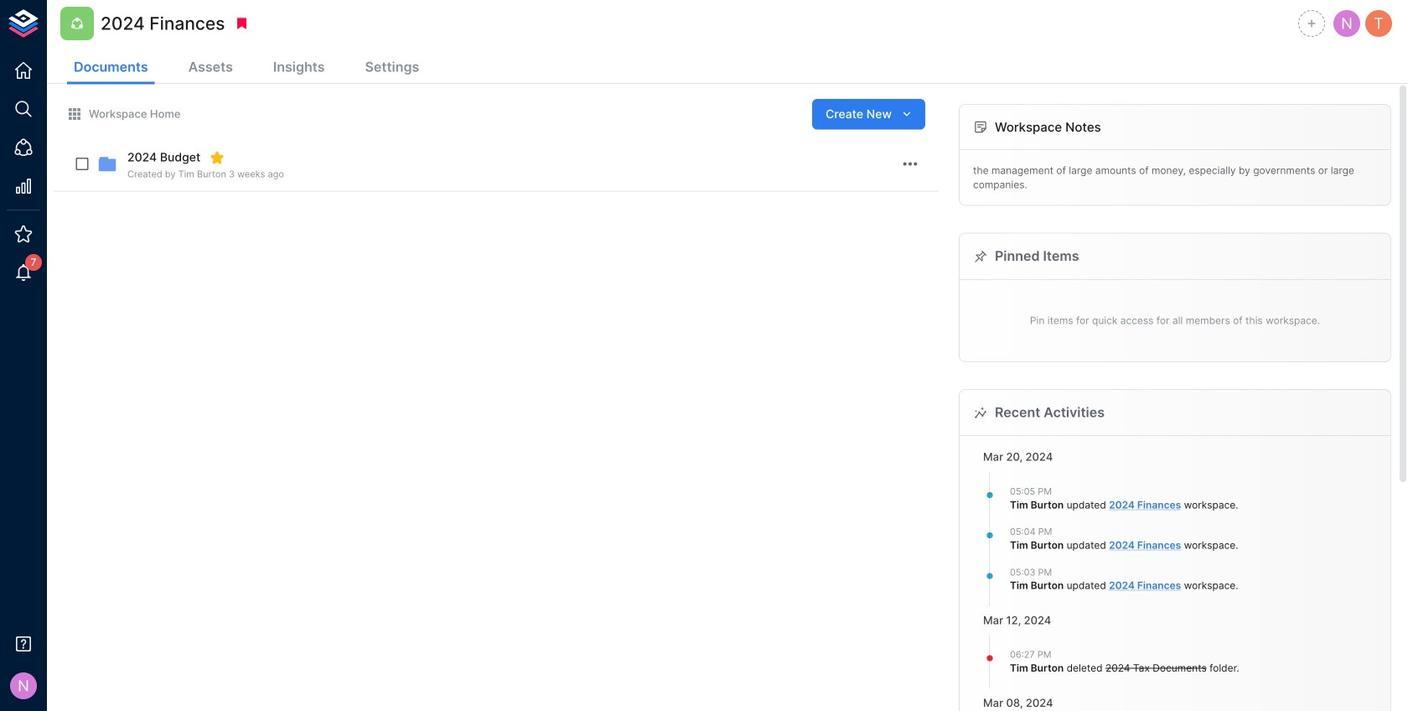 Task type: locate. For each thing, give the bounding box(es) containing it.
remove favorite image
[[210, 150, 225, 165]]



Task type: vqa. For each thing, say whether or not it's contained in the screenshot.
Remove Bookmark image
yes



Task type: describe. For each thing, give the bounding box(es) containing it.
remove bookmark image
[[234, 16, 249, 31]]



